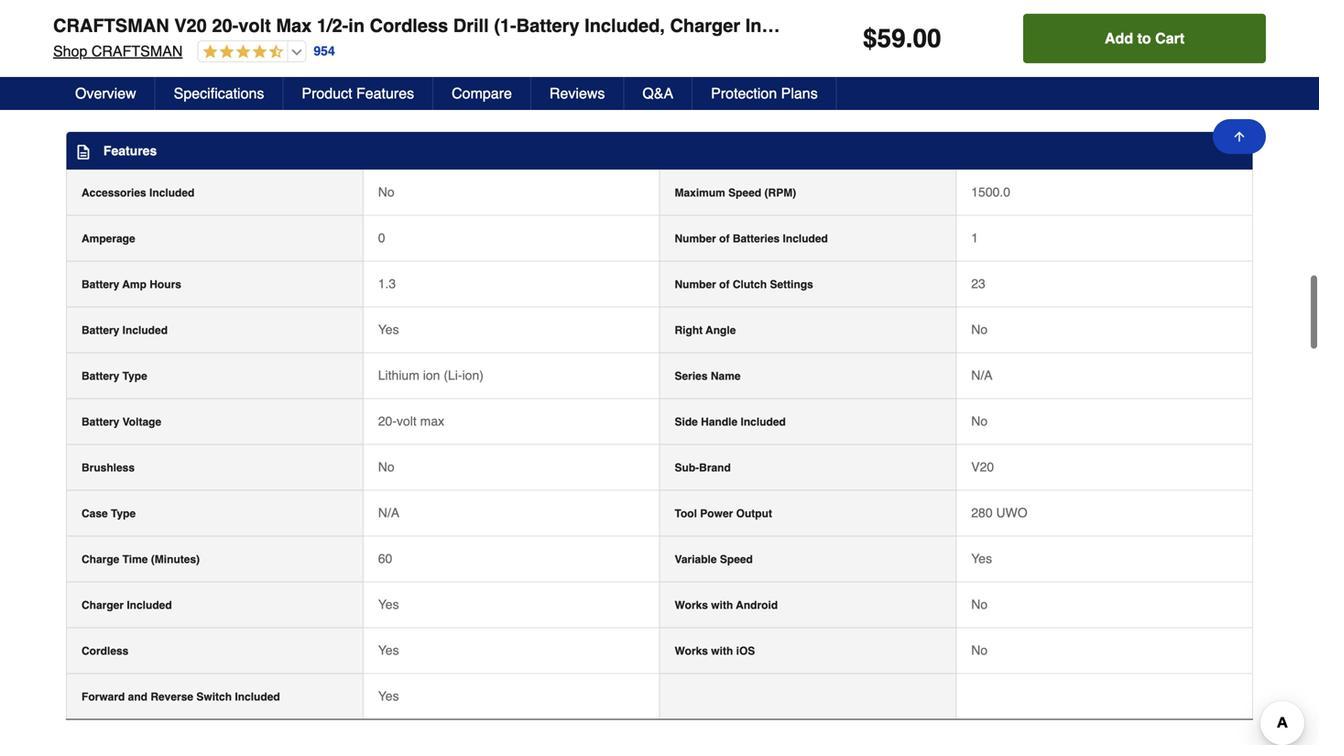 Task type: describe. For each thing, give the bounding box(es) containing it.
case type
[[82, 507, 136, 520]]

4.5 stars image
[[198, 44, 284, 61]]

1 horizontal spatial volt
[[397, 414, 417, 429]]

1
[[972, 231, 979, 245]]

1.3
[[378, 276, 396, 291]]

1 vertical spatial 20-
[[378, 414, 397, 429]]

reviews button
[[531, 77, 624, 110]]

1 horizontal spatial charger
[[670, 15, 741, 36]]

case
[[82, 507, 108, 520]]

charger included
[[82, 599, 172, 612]]

q&a button
[[624, 77, 693, 110]]

maximum speed (rpm)
[[675, 187, 797, 199]]

20-volt max
[[378, 414, 445, 429]]

max
[[420, 414, 445, 429]]

angle
[[706, 324, 736, 337]]

type for n/a
[[111, 507, 136, 520]]

works for works with ios
[[675, 645, 708, 658]]

notes image
[[76, 145, 91, 159]]

power
[[700, 507, 733, 520]]

0
[[378, 231, 385, 245]]

280 uwo
[[972, 506, 1028, 520]]

23
[[972, 276, 986, 291]]

battery type
[[82, 370, 147, 383]]

series name
[[675, 370, 741, 383]]

0 horizontal spatial features
[[103, 144, 157, 158]]

to
[[1138, 30, 1152, 47]]

included down the charge time (minutes)
[[127, 599, 172, 612]]

(1-
[[494, 15, 517, 36]]

1500.0
[[972, 185, 1011, 199]]

in
[[349, 15, 365, 36]]

reverse
[[151, 691, 193, 704]]

battery for yes
[[82, 324, 119, 337]]

maximum
[[675, 187, 726, 199]]

compare
[[452, 85, 512, 102]]

tool for tool length (inches)
[[82, 66, 104, 78]]

width
[[700, 20, 731, 33]]

battery for 1.3
[[82, 278, 119, 291]]

954
[[314, 44, 335, 58]]

8.07
[[378, 18, 403, 33]]

max
[[276, 15, 312, 36]]

with for ios
[[711, 645, 733, 658]]

$
[[863, 24, 878, 53]]

tool for tool power output
[[675, 507, 697, 520]]

and
[[128, 691, 148, 704]]

no for right angle
[[972, 322, 988, 337]]

clutch
[[733, 278, 767, 291]]

specifications
[[174, 85, 264, 102]]

(inches) right the width
[[734, 20, 776, 33]]

protection plans
[[711, 85, 818, 102]]

tool height (inches)
[[82, 20, 186, 33]]

right
[[675, 324, 703, 337]]

time
[[123, 553, 148, 566]]

variable
[[675, 553, 717, 566]]

overview button
[[57, 77, 156, 110]]

sub-brand
[[675, 462, 731, 474]]

android
[[736, 599, 778, 612]]

$ 59 . 00
[[863, 24, 942, 53]]

sub-
[[675, 462, 699, 474]]

number for 23
[[675, 278, 717, 291]]

amp
[[122, 278, 147, 291]]

output
[[736, 507, 773, 520]]

0 vertical spatial n/a
[[972, 368, 993, 383]]

variable speed
[[675, 553, 753, 566]]

no for works with android
[[972, 597, 988, 612]]

specifications button
[[156, 77, 284, 110]]

(inches) for 8.07
[[144, 20, 186, 33]]

side handle included
[[675, 416, 786, 429]]

0 vertical spatial cordless
[[370, 15, 448, 36]]

(rpm)
[[765, 187, 797, 199]]

drill
[[453, 15, 489, 36]]

lithium ion (li-ion)
[[378, 368, 484, 383]]

included up settings
[[783, 232, 828, 245]]

0 horizontal spatial n/a
[[378, 506, 400, 520]]

yes for right angle
[[378, 322, 399, 337]]

no for works with ios
[[972, 643, 988, 658]]

handle
[[701, 416, 738, 429]]

speed for 1500.0
[[729, 187, 762, 199]]

product
[[302, 85, 352, 102]]

tool length (inches)
[[82, 66, 189, 78]]

1 vertical spatial craftsman
[[91, 43, 183, 60]]

battery up reviews
[[517, 15, 580, 36]]

tool for tool width (inches)
[[675, 20, 697, 33]]

q&a
[[643, 85, 674, 102]]

number for 1
[[675, 232, 717, 245]]

included)
[[746, 15, 827, 36]]

lithium
[[378, 368, 420, 383]]

brand
[[699, 462, 731, 474]]

tool power output
[[675, 507, 773, 520]]

battery for lithium ion (li-ion)
[[82, 370, 119, 383]]

height
[[107, 20, 141, 33]]

add to cart
[[1105, 30, 1185, 47]]

included right handle
[[741, 416, 786, 429]]

0 vertical spatial craftsman
[[53, 15, 169, 36]]



Task type: vqa. For each thing, say whether or not it's contained in the screenshot.


Task type: locate. For each thing, give the bounding box(es) containing it.
craftsman up tool length (inches)
[[91, 43, 183, 60]]

voltage
[[123, 416, 161, 429]]

no
[[378, 185, 395, 199], [972, 322, 988, 337], [972, 414, 988, 429], [378, 460, 395, 474], [972, 597, 988, 612], [972, 643, 988, 658]]

1 vertical spatial n/a
[[378, 506, 400, 520]]

type right case
[[111, 507, 136, 520]]

tool width (inches)
[[675, 20, 776, 33]]

product features
[[302, 85, 414, 102]]

of left clutch
[[720, 278, 730, 291]]

battery up battery voltage
[[82, 370, 119, 383]]

volt left max
[[397, 414, 417, 429]]

battery left voltage
[[82, 416, 119, 429]]

1 horizontal spatial n/a
[[972, 368, 993, 383]]

of for 23
[[720, 278, 730, 291]]

works down variable
[[675, 599, 708, 612]]

tool left power
[[675, 507, 697, 520]]

1 horizontal spatial features
[[356, 85, 414, 102]]

0 vertical spatial features
[[356, 85, 414, 102]]

v20 up 4.5 stars 'image'
[[174, 15, 207, 36]]

speed
[[729, 187, 762, 199], [720, 553, 753, 566]]

1 vertical spatial of
[[720, 278, 730, 291]]

length
[[107, 66, 144, 78]]

with for android
[[711, 599, 733, 612]]

craftsman up shop craftsman
[[53, 15, 169, 36]]

0 vertical spatial with
[[711, 599, 733, 612]]

1 vertical spatial works
[[675, 645, 708, 658]]

works
[[675, 599, 708, 612], [675, 645, 708, 658]]

(inches) right length
[[147, 66, 189, 78]]

0 horizontal spatial charger
[[82, 599, 124, 612]]

number
[[675, 232, 717, 245], [675, 278, 717, 291]]

0 vertical spatial type
[[123, 370, 147, 383]]

with left android
[[711, 599, 733, 612]]

battery for 20-volt max
[[82, 416, 119, 429]]

batteries
[[733, 232, 780, 245]]

with left ios
[[711, 645, 733, 658]]

shop craftsman
[[53, 43, 183, 60]]

(minutes)
[[151, 553, 200, 566]]

charger up 'protection'
[[670, 15, 741, 36]]

right angle
[[675, 324, 736, 337]]

1 vertical spatial v20
[[972, 460, 995, 474]]

1 horizontal spatial cordless
[[370, 15, 448, 36]]

arrow up image
[[1233, 129, 1247, 144]]

included down the amp
[[123, 324, 168, 337]]

ion
[[423, 368, 440, 383]]

type up voltage
[[123, 370, 147, 383]]

number up right
[[675, 278, 717, 291]]

tool for tool height (inches)
[[82, 20, 104, 33]]

v20
[[174, 15, 207, 36], [972, 460, 995, 474]]

uwo
[[997, 506, 1028, 520]]

name
[[711, 370, 741, 383]]

1 of from the top
[[720, 232, 730, 245]]

speed left (rpm)
[[729, 187, 762, 199]]

1 vertical spatial with
[[711, 645, 733, 658]]

settings
[[770, 278, 814, 291]]

speed right variable
[[720, 553, 753, 566]]

0 horizontal spatial v20
[[174, 15, 207, 36]]

280
[[972, 506, 993, 520]]

0 vertical spatial number
[[675, 232, 717, 245]]

2 with from the top
[[711, 645, 733, 658]]

protection
[[711, 85, 777, 102]]

of
[[720, 232, 730, 245], [720, 278, 730, 291]]

battery included
[[82, 324, 168, 337]]

(li-
[[444, 368, 462, 383]]

charger down charge
[[82, 599, 124, 612]]

20-
[[212, 15, 239, 36], [378, 414, 397, 429]]

tool left the width
[[675, 20, 697, 33]]

hours
[[150, 278, 181, 291]]

2 works from the top
[[675, 645, 708, 658]]

yes for works with android
[[378, 597, 399, 612]]

with
[[711, 599, 733, 612], [711, 645, 733, 658]]

type for lithium ion (li-ion)
[[123, 370, 147, 383]]

add
[[1105, 30, 1134, 47]]

1 vertical spatial number
[[675, 278, 717, 291]]

ios
[[736, 645, 755, 658]]

switch
[[196, 691, 232, 704]]

yes for works with ios
[[378, 643, 399, 658]]

1 horizontal spatial v20
[[972, 460, 995, 474]]

of for 1
[[720, 232, 730, 245]]

type
[[123, 370, 147, 383], [111, 507, 136, 520]]

60
[[378, 551, 393, 566]]

brushless
[[82, 462, 135, 474]]

compare button
[[434, 77, 531, 110]]

battery left the amp
[[82, 278, 119, 291]]

number down maximum at the top right
[[675, 232, 717, 245]]

accessories included
[[82, 187, 195, 199]]

1 vertical spatial charger
[[82, 599, 124, 612]]

included,
[[585, 15, 665, 36]]

cordless
[[370, 15, 448, 36], [82, 645, 129, 658]]

(inches)
[[144, 20, 186, 33], [734, 20, 776, 33], [147, 66, 189, 78]]

included
[[149, 187, 195, 199], [783, 232, 828, 245], [123, 324, 168, 337], [741, 416, 786, 429], [127, 599, 172, 612], [235, 691, 280, 704]]

1 vertical spatial features
[[103, 144, 157, 158]]

1 vertical spatial type
[[111, 507, 136, 520]]

00
[[913, 24, 942, 53]]

product features button
[[284, 77, 434, 110]]

included right accessories
[[149, 187, 195, 199]]

1 with from the top
[[711, 599, 733, 612]]

battery voltage
[[82, 416, 161, 429]]

side
[[675, 416, 698, 429]]

1 vertical spatial speed
[[720, 553, 753, 566]]

plans
[[781, 85, 818, 102]]

1 horizontal spatial 20-
[[378, 414, 397, 429]]

ion)
[[462, 368, 484, 383]]

0 vertical spatial v20
[[174, 15, 207, 36]]

0 horizontal spatial 20-
[[212, 15, 239, 36]]

volt up 4.5 stars 'image'
[[239, 15, 271, 36]]

0 vertical spatial 20-
[[212, 15, 239, 36]]

works with android
[[675, 599, 778, 612]]

cart
[[1156, 30, 1185, 47]]

8.35
[[378, 64, 403, 78]]

shop
[[53, 43, 87, 60]]

(inches) right height
[[144, 20, 186, 33]]

accessories
[[82, 187, 146, 199]]

0 vertical spatial speed
[[729, 187, 762, 199]]

battery up battery type
[[82, 324, 119, 337]]

reviews
[[550, 85, 605, 102]]

0 horizontal spatial volt
[[239, 15, 271, 36]]

0 vertical spatial of
[[720, 232, 730, 245]]

0 horizontal spatial cordless
[[82, 645, 129, 658]]

features up accessories included
[[103, 144, 157, 158]]

tool up overview
[[82, 66, 104, 78]]

features down 8.35
[[356, 85, 414, 102]]

works left ios
[[675, 645, 708, 658]]

charge
[[82, 553, 119, 566]]

features inside button
[[356, 85, 414, 102]]

amperage
[[82, 232, 135, 245]]

0 vertical spatial volt
[[239, 15, 271, 36]]

2 number from the top
[[675, 278, 717, 291]]

series
[[675, 370, 708, 383]]

number of batteries included
[[675, 232, 828, 245]]

protection plans button
[[693, 77, 837, 110]]

1 vertical spatial volt
[[397, 414, 417, 429]]

included right switch
[[235, 691, 280, 704]]

2 of from the top
[[720, 278, 730, 291]]

1 number from the top
[[675, 232, 717, 245]]

of left batteries
[[720, 232, 730, 245]]

forward and reverse switch included
[[82, 691, 280, 704]]

battery amp hours
[[82, 278, 181, 291]]

speed for yes
[[720, 553, 753, 566]]

1 vertical spatial cordless
[[82, 645, 129, 658]]

20- up 4.5 stars 'image'
[[212, 15, 239, 36]]

yes
[[378, 322, 399, 337], [972, 551, 993, 566], [378, 597, 399, 612], [378, 643, 399, 658], [378, 689, 399, 704]]

craftsman
[[53, 15, 169, 36], [91, 43, 183, 60]]

tool left height
[[82, 20, 104, 33]]

20- left max
[[378, 414, 397, 429]]

number of clutch settings
[[675, 278, 814, 291]]

craftsman v20 20-volt max 1/2-in cordless drill (1-battery included, charger included)
[[53, 15, 827, 36]]

overview
[[75, 85, 136, 102]]

v20 up the "280"
[[972, 460, 995, 474]]

0 vertical spatial works
[[675, 599, 708, 612]]

no for side handle included
[[972, 414, 988, 429]]

(inches) for 8.35
[[147, 66, 189, 78]]

cordless up 8.35
[[370, 15, 448, 36]]

cordless up forward
[[82, 645, 129, 658]]

1/2-
[[317, 15, 349, 36]]

works for works with android
[[675, 599, 708, 612]]

0 vertical spatial charger
[[670, 15, 741, 36]]

charge time (minutes)
[[82, 553, 200, 566]]

1 works from the top
[[675, 599, 708, 612]]



